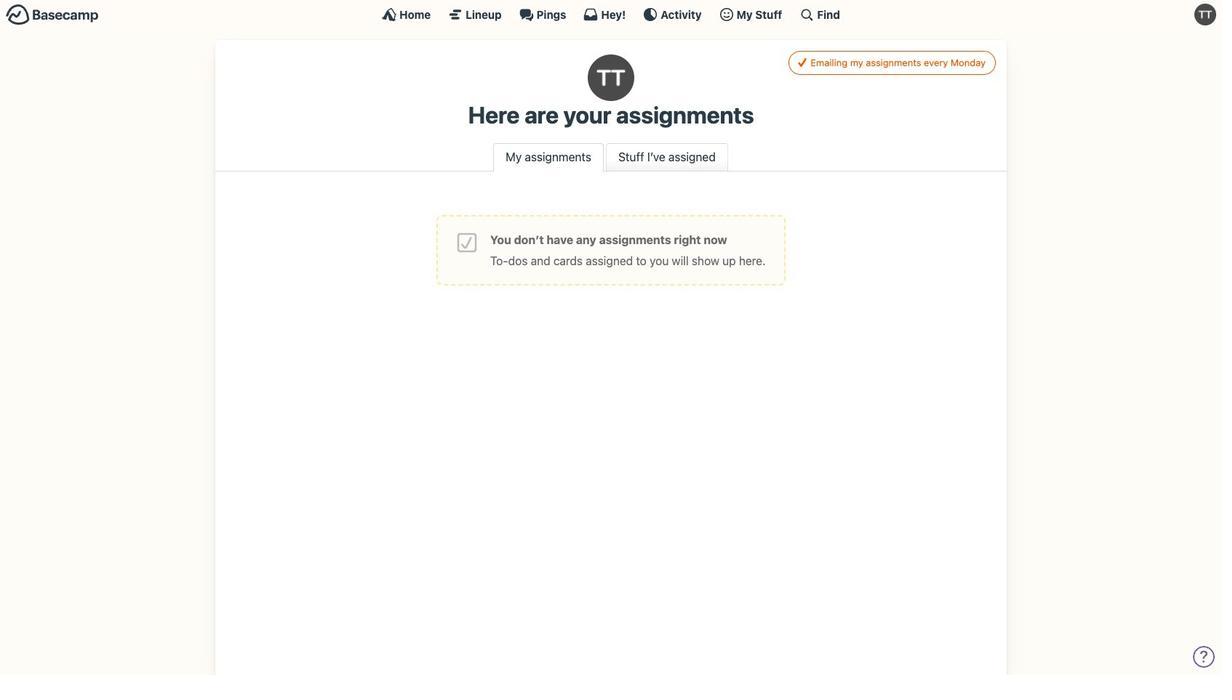 Task type: locate. For each thing, give the bounding box(es) containing it.
main element
[[0, 0, 1222, 28]]



Task type: describe. For each thing, give the bounding box(es) containing it.
switch accounts image
[[6, 4, 99, 26]]

terry turtle image
[[588, 55, 634, 101]]

terry turtle image
[[1195, 4, 1216, 25]]

keyboard shortcut: ⌘ + / image
[[800, 7, 814, 22]]



Task type: vqa. For each thing, say whether or not it's contained in the screenshot.
"Keyboard shortcut: ⌘ + /" icon
yes



